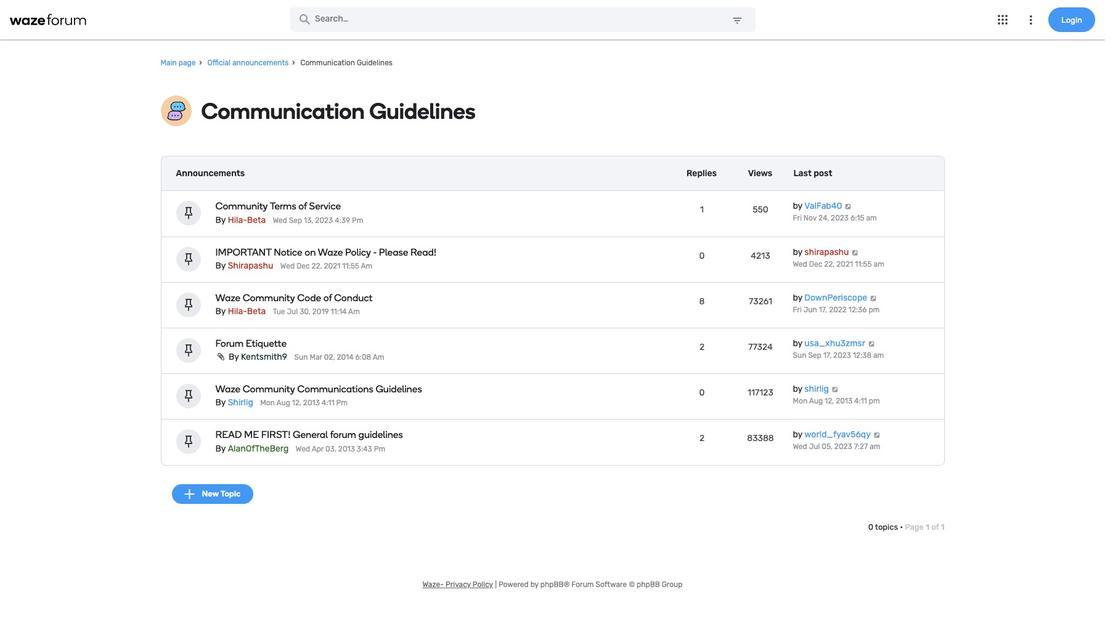 Task type: describe. For each thing, give the bounding box(es) containing it.
2023 for read me first! general forum guidelines
[[835, 443, 853, 452]]

0 horizontal spatial 4:11
[[322, 399, 335, 408]]

jul for tue
[[287, 308, 298, 316]]

24,
[[819, 214, 830, 223]]

0 vertical spatial shirlig link
[[805, 384, 829, 395]]

waze-
[[423, 581, 444, 589]]

community for waze community code of conduct
[[243, 292, 295, 304]]

wed apr 03, 2013 3:43 pm
[[296, 445, 385, 454]]

117123
[[748, 388, 774, 399]]

usa_xhu3zmsr link
[[805, 339, 866, 349]]

etiquette
[[246, 338, 287, 350]]

fri nov 24, 2023 6:15 am
[[793, 214, 877, 223]]

world_fyav56qy
[[805, 430, 871, 441]]

1 horizontal spatial of
[[324, 292, 332, 304]]

11:14
[[331, 308, 347, 316]]

0 horizontal spatial 12,
[[292, 399, 302, 408]]

by down read
[[216, 444, 226, 454]]

by right the "4213"
[[793, 247, 803, 258]]

tue jul 30, 2019 11:14 am
[[273, 308, 360, 316]]

important
[[216, 247, 272, 258]]

1 horizontal spatial mon aug 12, 2013 4:11 pm
[[793, 397, 880, 406]]

1 vertical spatial shirlig
[[228, 398, 253, 409]]

sun sep 17, 2023 12:38 am
[[793, 352, 884, 360]]

by downperiscope
[[793, 293, 868, 303]]

conduct
[[334, 292, 373, 304]]

©
[[629, 581, 635, 589]]

forum etiquette
[[216, 338, 287, 350]]

read me first! general forum guidelines
[[216, 430, 403, 441]]

waze for waze community code of conduct
[[216, 292, 241, 304]]

6:08
[[356, 354, 371, 362]]

0 topics     • page 1 of 1
[[869, 523, 945, 532]]

1 horizontal spatial wed dec 22, 2021 11:55 am
[[793, 260, 885, 269]]

1 horizontal spatial dec
[[809, 260, 823, 269]]

30,
[[300, 308, 311, 316]]

1 vertical spatial communication
[[201, 98, 365, 124]]

fri for community terms of service
[[793, 214, 802, 223]]

12:38
[[853, 352, 872, 360]]

0 horizontal spatial 2021
[[324, 262, 341, 271]]

privacy
[[446, 581, 471, 589]]

am for by valfab40
[[867, 214, 877, 223]]

by world_fyav56qy
[[793, 430, 871, 441]]

alanoftheberg
[[228, 444, 289, 454]]

1 horizontal spatial by shirapashu
[[793, 247, 849, 258]]

paperclip image
[[216, 353, 227, 362]]

4:39
[[335, 216, 350, 225]]

2019
[[312, 308, 329, 316]]

downperiscope
[[805, 293, 868, 303]]

alanoftheberg link
[[228, 444, 289, 454]]

1 horizontal spatial forum
[[572, 581, 594, 589]]

guidelines
[[359, 430, 403, 441]]

replies
[[687, 168, 717, 179]]

12:36
[[849, 306, 867, 314]]

2 horizontal spatial 1
[[941, 523, 945, 532]]

forum
[[330, 430, 356, 441]]

8
[[700, 297, 705, 307]]

sun mar 02, 2014 6:08 am
[[294, 354, 384, 362]]

0 horizontal spatial shirapashu link
[[228, 261, 273, 271]]

me
[[244, 430, 259, 441]]

0 vertical spatial shirapashu link
[[805, 247, 849, 258]]

0 for important notice on waze policy - please read!
[[700, 251, 705, 261]]

pm down 12:38
[[869, 397, 880, 406]]

by valfab40
[[793, 201, 843, 212]]

2 for read me first! general forum guidelines
[[700, 434, 705, 444]]

-
[[373, 247, 377, 258]]

0 horizontal spatial 11:55
[[342, 262, 359, 271]]

|
[[495, 581, 497, 589]]

valfab40 link
[[805, 201, 843, 212]]

1 vertical spatial policy
[[473, 581, 493, 589]]

0 horizontal spatial shirlig link
[[228, 398, 253, 409]]

important notice on waze policy - please read!
[[216, 247, 437, 258]]

0 horizontal spatial shirapashu
[[228, 261, 273, 271]]

read!
[[411, 247, 437, 258]]

first!
[[261, 430, 291, 441]]

17, for forum etiquette
[[824, 352, 832, 360]]

1 horizontal spatial shirlig
[[805, 384, 829, 395]]

tue
[[273, 308, 285, 316]]

550
[[753, 205, 769, 215]]

code
[[297, 292, 321, 304]]

6:15
[[851, 214, 865, 223]]

1 vertical spatial guidelines
[[370, 98, 476, 124]]

by right 73261
[[793, 293, 803, 303]]

hila-beta link for waze
[[228, 307, 266, 317]]

by up read
[[216, 398, 226, 409]]

0 vertical spatial community
[[216, 201, 268, 213]]

waze community code of conduct link
[[216, 292, 586, 304]]

official announcements link
[[208, 55, 289, 71]]

am for by shirapashu
[[874, 260, 885, 269]]

by kentsmith9
[[229, 352, 287, 363]]

community terms of service
[[216, 201, 341, 213]]

go to last post image up 12:38
[[868, 341, 876, 347]]

go to last post image for first!
[[873, 433, 881, 439]]

1 horizontal spatial 11:55
[[855, 260, 872, 269]]

by right 83388 in the bottom right of the page
[[793, 430, 803, 441]]

2013 for first!
[[338, 445, 355, 454]]

waze for waze community communications guidelines
[[216, 384, 241, 396]]

by usa_xhu3zmsr
[[793, 339, 866, 349]]

03,
[[326, 445, 337, 454]]

by up important
[[216, 215, 226, 225]]

1 horizontal spatial 2021
[[837, 260, 854, 269]]

waze community communications guidelines
[[216, 384, 422, 396]]

0 horizontal spatial forum
[[216, 338, 244, 350]]

0 horizontal spatial 22,
[[312, 262, 322, 271]]

77324
[[749, 342, 773, 353]]

7:27
[[855, 443, 868, 452]]

by right 'paperclip' image
[[229, 352, 239, 363]]

wed for important notice on waze policy - please read!
[[280, 262, 295, 271]]

official
[[208, 59, 231, 67]]

2014
[[337, 354, 354, 362]]

official announcements
[[208, 59, 289, 67]]

waze- privacy policy link
[[423, 581, 493, 589]]

kentsmith9
[[241, 352, 287, 363]]

1 vertical spatial by shirapashu
[[216, 261, 273, 271]]

waze community code of conduct
[[216, 292, 373, 304]]

0 horizontal spatial dec
[[297, 262, 310, 271]]

wed left '05,'
[[793, 443, 808, 452]]

group
[[662, 581, 683, 589]]

software
[[596, 581, 627, 589]]

wed sep 13, 2023 4:39 pm
[[273, 216, 363, 225]]

by left usa_xhu3zmsr
[[793, 339, 803, 349]]

sep for wed
[[289, 216, 302, 225]]

communications guidelines
[[297, 384, 422, 396]]

world_fyav56qy link
[[805, 430, 871, 441]]

73261
[[749, 297, 773, 307]]

terms
[[270, 201, 296, 213]]

read
[[216, 430, 242, 441]]

am for by usa_xhu3zmsr
[[874, 352, 884, 360]]

2 horizontal spatial of
[[932, 523, 939, 532]]

go to last post image for on
[[852, 250, 859, 256]]

notice
[[274, 247, 303, 258]]

phpbb
[[637, 581, 660, 589]]

2 vertical spatial 0
[[869, 523, 874, 532]]



Task type: vqa. For each thing, say whether or not it's contained in the screenshot.


Task type: locate. For each thing, give the bounding box(es) containing it.
hila- for waze
[[228, 307, 247, 317]]

2 fri from the top
[[793, 306, 802, 314]]

forum up 'paperclip' image
[[216, 338, 244, 350]]

1 vertical spatial shirapashu
[[228, 261, 273, 271]]

communication guidelines
[[299, 59, 393, 67], [201, 98, 476, 124]]

2 horizontal spatial 2013
[[836, 397, 853, 406]]

1 vertical spatial by hila-beta
[[216, 307, 266, 317]]

1 vertical spatial community
[[243, 292, 295, 304]]

0 horizontal spatial sun
[[294, 354, 308, 362]]

go to last post image down 6:15
[[852, 250, 859, 256]]

2 vertical spatial of
[[932, 523, 939, 532]]

am for by kentsmith9
[[373, 354, 384, 362]]

hila- for community
[[228, 215, 247, 225]]

shirlig link down sun sep 17, 2023 12:38 am on the right bottom of page
[[805, 384, 829, 395]]

0 vertical spatial 17,
[[819, 306, 828, 314]]

22, down on
[[312, 262, 322, 271]]

mon aug 12, 2013 4:11 pm
[[793, 397, 880, 406], [260, 399, 348, 408]]

go to last post image right world_fyav56qy
[[873, 433, 881, 439]]

shirlig
[[805, 384, 829, 395], [228, 398, 253, 409]]

0 for waze community communications guidelines
[[700, 388, 705, 399]]

pm for read me first! general forum guidelines
[[374, 445, 385, 454]]

go to last post image
[[852, 250, 859, 256], [868, 341, 876, 347], [831, 387, 839, 393], [873, 433, 881, 439]]

by
[[793, 201, 803, 212], [216, 215, 226, 225], [793, 247, 803, 258], [216, 261, 226, 271], [793, 293, 803, 303], [216, 307, 226, 317], [793, 339, 803, 349], [229, 352, 239, 363], [793, 384, 803, 395], [216, 398, 226, 409], [793, 430, 803, 441], [216, 444, 226, 454], [531, 581, 539, 589]]

12, up by world_fyav56qy
[[825, 397, 834, 406]]

jun
[[804, 306, 818, 314]]

go to last post image up 6:15
[[845, 204, 853, 210]]

hila-
[[228, 215, 247, 225], [228, 307, 247, 317]]

1 vertical spatial of
[[324, 292, 332, 304]]

hila- up important
[[228, 215, 247, 225]]

1 vertical spatial beta
[[247, 307, 266, 317]]

sun left the mar
[[294, 354, 308, 362]]

pm for community terms of service
[[352, 216, 363, 225]]

wed
[[273, 216, 287, 225], [793, 260, 808, 269], [280, 262, 295, 271], [793, 443, 808, 452], [296, 445, 310, 454]]

announcements
[[176, 168, 245, 179]]

by hila-beta for community
[[216, 215, 266, 225]]

page
[[179, 59, 196, 67]]

main
[[161, 59, 177, 67]]

0 horizontal spatial of
[[299, 201, 307, 213]]

0 horizontal spatial shirlig
[[228, 398, 253, 409]]

by hila-beta up forum etiquette
[[216, 307, 266, 317]]

2 for forum etiquette
[[700, 342, 705, 353]]

2 vertical spatial community
[[243, 384, 295, 396]]

waze down important
[[216, 292, 241, 304]]

usa_xhu3zmsr
[[805, 339, 866, 349]]

1 vertical spatial communication guidelines
[[201, 98, 476, 124]]

jul left 30,
[[287, 308, 298, 316]]

0 horizontal spatial jul
[[287, 308, 298, 316]]

beta left tue
[[247, 307, 266, 317]]

1 horizontal spatial 4:11
[[855, 397, 868, 406]]

83388
[[748, 434, 774, 444]]

hila-beta link for community
[[228, 215, 266, 225]]

1 vertical spatial shirlig link
[[228, 398, 253, 409]]

2021 up downperiscope
[[837, 260, 854, 269]]

0 vertical spatial hila-
[[228, 215, 247, 225]]

dec
[[809, 260, 823, 269], [297, 262, 310, 271]]

by right '117123'
[[793, 384, 803, 395]]

go to last post image for waze community code of conduct
[[870, 295, 878, 301]]

0 left topics
[[869, 523, 874, 532]]

pm right 4:39
[[352, 216, 363, 225]]

wed dec 22, 2021 11:55 am down important notice on waze policy - please read! on the top left
[[280, 262, 373, 271]]

2 vertical spatial waze
[[216, 384, 241, 396]]

2 down 8
[[700, 342, 705, 353]]

2023 down world_fyav56qy link
[[835, 443, 853, 452]]

12, down waze community communications guidelines
[[292, 399, 302, 408]]

fri left jun
[[793, 306, 802, 314]]

shirlig down sun sep 17, 2023 12:38 am on the right bottom of page
[[805, 384, 829, 395]]

go to last post image down sun sep 17, 2023 12:38 am on the right bottom of page
[[831, 387, 839, 393]]

of up 13,
[[299, 201, 307, 213]]

0 horizontal spatial mon
[[260, 399, 275, 408]]

wed right the "4213"
[[793, 260, 808, 269]]

sep left 13,
[[289, 216, 302, 225]]

•
[[900, 523, 904, 532]]

go to last post image for community terms of service
[[845, 204, 853, 210]]

0 vertical spatial hila-beta link
[[228, 215, 266, 225]]

2 hila-beta link from the top
[[228, 307, 266, 317]]

sun for kentsmith9
[[294, 354, 308, 362]]

by hila-beta for waze
[[216, 307, 266, 317]]

of
[[299, 201, 307, 213], [324, 292, 332, 304], [932, 523, 939, 532]]

aug
[[810, 397, 823, 406], [277, 399, 290, 408]]

mar
[[310, 354, 322, 362]]

0 vertical spatial policy
[[345, 247, 371, 258]]

wed left apr
[[296, 445, 310, 454]]

on
[[305, 247, 316, 258]]

by shirapashu down important
[[216, 261, 273, 271]]

2 left 83388 in the bottom right of the page
[[700, 434, 705, 444]]

by left the valfab40
[[793, 201, 803, 212]]

by hila-beta
[[216, 215, 266, 225], [216, 307, 266, 317]]

shirapashu link down 24,
[[805, 247, 849, 258]]

0 vertical spatial of
[[299, 201, 307, 213]]

last post
[[794, 168, 833, 179]]

2023 right 24,
[[831, 214, 849, 223]]

community down kentsmith9 link
[[243, 384, 295, 396]]

nov
[[804, 214, 817, 223]]

0 vertical spatial waze
[[318, 247, 343, 258]]

1 vertical spatial 17,
[[824, 352, 832, 360]]

0 vertical spatial by shirlig
[[793, 384, 829, 395]]

pm for waze community communications guidelines
[[336, 399, 348, 408]]

4:11 down waze community communications guidelines
[[322, 399, 335, 408]]

1 vertical spatial jul
[[809, 443, 820, 452]]

of up 2019
[[324, 292, 332, 304]]

important notice on waze policy - please read! link
[[216, 247, 586, 258]]

17, for waze community code of conduct
[[819, 306, 828, 314]]

0
[[700, 251, 705, 261], [700, 388, 705, 399], [869, 523, 874, 532]]

waze community communications guidelines link
[[216, 384, 586, 396]]

11:55 down important notice on waze policy - please read! on the top left
[[342, 262, 359, 271]]

0 left '117123'
[[700, 388, 705, 399]]

0 vertical spatial communication
[[301, 59, 355, 67]]

mon up first!
[[260, 399, 275, 408]]

by hila-beta up important
[[216, 215, 266, 225]]

0 vertical spatial shirapashu
[[805, 247, 849, 258]]

go to last post image right the downperiscope link
[[870, 295, 878, 301]]

pm down communications guidelines
[[336, 399, 348, 408]]

0 horizontal spatial wed dec 22, 2021 11:55 am
[[280, 262, 373, 271]]

05,
[[822, 443, 833, 452]]

2021
[[837, 260, 854, 269], [324, 262, 341, 271]]

go to last post image for communications guidelines
[[831, 387, 839, 393]]

2023 for forum etiquette
[[834, 352, 852, 360]]

beta for community
[[247, 307, 266, 317]]

main page link
[[161, 55, 196, 71]]

1 horizontal spatial aug
[[810, 397, 823, 406]]

0 vertical spatial jul
[[287, 308, 298, 316]]

views
[[748, 168, 773, 179]]

17, right jun
[[819, 306, 828, 314]]

1 vertical spatial shirapashu link
[[228, 261, 273, 271]]

2 hila- from the top
[[228, 307, 247, 317]]

mon aug 12, 2013 4:11 pm down waze community communications guidelines
[[260, 399, 348, 408]]

sun for usa_xhu3zmsr
[[793, 352, 807, 360]]

please
[[379, 247, 408, 258]]

by alanoftheberg
[[216, 444, 289, 454]]

0 vertical spatial sep
[[289, 216, 302, 225]]

forum right phpbb®
[[572, 581, 594, 589]]

fri left nov
[[793, 214, 802, 223]]

hila-beta link up important
[[228, 215, 266, 225]]

2021 down important notice on waze policy - please read! on the top left
[[324, 262, 341, 271]]

sep down by usa_xhu3zmsr
[[809, 352, 822, 360]]

by shirlig up read
[[216, 398, 253, 409]]

community terms of service link
[[216, 201, 586, 213]]

jul left '05,'
[[809, 443, 820, 452]]

0 horizontal spatial aug
[[277, 399, 290, 408]]

wed down community terms of service
[[273, 216, 287, 225]]

1 vertical spatial 0
[[700, 388, 705, 399]]

by shirlig
[[793, 384, 829, 395], [216, 398, 253, 409]]

by shirlig down sun sep 17, 2023 12:38 am on the right bottom of page
[[793, 384, 829, 395]]

aug up first!
[[277, 399, 290, 408]]

sep for sun
[[809, 352, 822, 360]]

22, up 'by downperiscope'
[[825, 260, 835, 269]]

0 horizontal spatial 1
[[701, 205, 704, 215]]

0 vertical spatial by shirapashu
[[793, 247, 849, 258]]

1 vertical spatial hila-beta link
[[228, 307, 266, 317]]

17, down by usa_xhu3zmsr
[[824, 352, 832, 360]]

11:55 up downperiscope
[[855, 260, 872, 269]]

1 vertical spatial sep
[[809, 352, 822, 360]]

0 horizontal spatial by shirlig
[[216, 398, 253, 409]]

1 by hila-beta from the top
[[216, 215, 266, 225]]

waze
[[318, 247, 343, 258], [216, 292, 241, 304], [216, 384, 241, 396]]

1 vertical spatial fri
[[793, 306, 802, 314]]

1 vertical spatial waze
[[216, 292, 241, 304]]

2013 for communications guidelines
[[303, 399, 320, 408]]

4:11
[[855, 397, 868, 406], [322, 399, 335, 408]]

phpbb®
[[541, 581, 570, 589]]

0 vertical spatial 2
[[700, 342, 705, 353]]

sun down by usa_xhu3zmsr
[[793, 352, 807, 360]]

post
[[814, 168, 833, 179]]

go to last post image
[[845, 204, 853, 210], [870, 295, 878, 301]]

wed dec 22, 2021 11:55 am up downperiscope
[[793, 260, 885, 269]]

sep
[[289, 216, 302, 225], [809, 352, 822, 360]]

2 2 from the top
[[700, 434, 705, 444]]

1 horizontal spatial jul
[[809, 443, 820, 452]]

policy left '-'
[[345, 247, 371, 258]]

hila- up forum etiquette
[[228, 307, 247, 317]]

0 vertical spatial fri
[[793, 214, 802, 223]]

2023 down usa_xhu3zmsr
[[834, 352, 852, 360]]

1
[[701, 205, 704, 215], [926, 523, 930, 532], [941, 523, 945, 532]]

shirapashu down important
[[228, 261, 273, 271]]

shirlig link up the me
[[228, 398, 253, 409]]

1 2 from the top
[[700, 342, 705, 353]]

pm right 12:36 at the right of the page
[[869, 306, 880, 314]]

1 horizontal spatial by shirlig
[[793, 384, 829, 395]]

jul
[[287, 308, 298, 316], [809, 443, 820, 452]]

shirapashu link down important
[[228, 261, 273, 271]]

dec up 'by downperiscope'
[[809, 260, 823, 269]]

1 horizontal spatial mon
[[793, 397, 808, 406]]

community up tue
[[243, 292, 295, 304]]

aug up by world_fyav56qy
[[810, 397, 823, 406]]

downperiscope link
[[805, 293, 868, 303]]

guidelines
[[357, 59, 393, 67], [370, 98, 476, 124]]

shirlig up the me
[[228, 398, 253, 409]]

hila-beta link left tue
[[228, 307, 266, 317]]

by left phpbb®
[[531, 581, 539, 589]]

beta down community terms of service
[[247, 215, 266, 225]]

fri for waze community code of conduct
[[793, 306, 802, 314]]

1 vertical spatial forum
[[572, 581, 594, 589]]

1 vertical spatial go to last post image
[[870, 295, 878, 301]]

22,
[[825, 260, 835, 269], [312, 262, 322, 271]]

wed down notice
[[280, 262, 295, 271]]

2013 down forum at the bottom left of page
[[338, 445, 355, 454]]

1 horizontal spatial 12,
[[825, 397, 834, 406]]

of right page
[[932, 523, 939, 532]]

waze down 'paperclip' image
[[216, 384, 241, 396]]

shirapashu down 24,
[[805, 247, 849, 258]]

read me first! general forum guidelines link
[[216, 430, 586, 441]]

02,
[[324, 354, 335, 362]]

page
[[905, 523, 924, 532]]

community for waze community communications guidelines
[[243, 384, 295, 396]]

0 vertical spatial guidelines
[[357, 59, 393, 67]]

0 vertical spatial shirlig
[[805, 384, 829, 395]]

by up forum etiquette
[[216, 307, 226, 317]]

dec down on
[[297, 262, 310, 271]]

1 horizontal spatial shirapashu
[[805, 247, 849, 258]]

wed for community terms of service
[[273, 216, 287, 225]]

0 vertical spatial go to last post image
[[845, 204, 853, 210]]

fri
[[793, 214, 802, 223], [793, 306, 802, 314]]

1 horizontal spatial 22,
[[825, 260, 835, 269]]

powered
[[499, 581, 529, 589]]

1 horizontal spatial sun
[[793, 352, 807, 360]]

4:11 up world_fyav56qy link
[[855, 397, 868, 406]]

waze- privacy policy | powered by phpbb® forum software © phpbb group
[[423, 581, 683, 589]]

2023 for community terms of service
[[831, 214, 849, 223]]

fri jun 17, 2022 12:36 pm
[[793, 306, 880, 314]]

1 horizontal spatial go to last post image
[[870, 295, 878, 301]]

2013 down waze community communications guidelines
[[303, 399, 320, 408]]

community left terms
[[216, 201, 268, 213]]

am for by world_fyav56qy
[[870, 443, 881, 452]]

0 vertical spatial by hila-beta
[[216, 215, 266, 225]]

general
[[293, 430, 328, 441]]

11:55
[[855, 260, 872, 269], [342, 262, 359, 271]]

wed jul 05, 2023 7:27 am
[[793, 443, 881, 452]]

topics
[[876, 523, 899, 532]]

2013 up world_fyav56qy link
[[836, 397, 853, 406]]

1 beta from the top
[[247, 215, 266, 225]]

1 hila-beta link from the top
[[228, 215, 266, 225]]

0 horizontal spatial mon aug 12, 2013 4:11 pm
[[260, 399, 348, 408]]

community
[[216, 201, 268, 213], [243, 292, 295, 304], [243, 384, 295, 396]]

0 vertical spatial forum
[[216, 338, 244, 350]]

mon right '117123'
[[793, 397, 808, 406]]

wed for read me first! general forum guidelines
[[296, 445, 310, 454]]

0 vertical spatial communication guidelines
[[299, 59, 393, 67]]

by shirapashu down 24,
[[793, 247, 849, 258]]

by down important
[[216, 261, 226, 271]]

jul for wed
[[809, 443, 820, 452]]

0 up 8
[[700, 251, 705, 261]]

kentsmith9 link
[[241, 352, 287, 363]]

am
[[867, 214, 877, 223], [874, 260, 885, 269], [361, 262, 373, 271], [348, 308, 360, 316], [874, 352, 884, 360], [373, 354, 384, 362], [870, 443, 881, 452]]

main page
[[161, 59, 196, 67]]

1 horizontal spatial 1
[[926, 523, 930, 532]]

4213
[[751, 251, 771, 261]]

1 horizontal spatial sep
[[809, 352, 822, 360]]

0 vertical spatial beta
[[247, 215, 266, 225]]

1 vertical spatial hila-
[[228, 307, 247, 317]]

announcements
[[232, 59, 289, 67]]

3:43
[[357, 445, 372, 454]]

1 horizontal spatial 2013
[[338, 445, 355, 454]]

0 horizontal spatial go to last post image
[[845, 204, 853, 210]]

beta for terms
[[247, 215, 266, 225]]

2 beta from the top
[[247, 307, 266, 317]]

1 hila- from the top
[[228, 215, 247, 225]]

apr
[[312, 445, 324, 454]]

0 horizontal spatial sep
[[289, 216, 302, 225]]

1 vertical spatial by shirlig
[[216, 398, 253, 409]]

last
[[794, 168, 812, 179]]

2023 down service
[[315, 216, 333, 225]]

service
[[309, 201, 341, 213]]

1 fri from the top
[[793, 214, 802, 223]]

2 by hila-beta from the top
[[216, 307, 266, 317]]

wed dec 22, 2021 11:55 am
[[793, 260, 885, 269], [280, 262, 373, 271]]

12,
[[825, 397, 834, 406], [292, 399, 302, 408]]

0 horizontal spatial 2013
[[303, 399, 320, 408]]

0 vertical spatial 0
[[700, 251, 705, 261]]

shirapashu
[[805, 247, 849, 258], [228, 261, 273, 271]]

policy left the |
[[473, 581, 493, 589]]

0 horizontal spatial policy
[[345, 247, 371, 258]]



